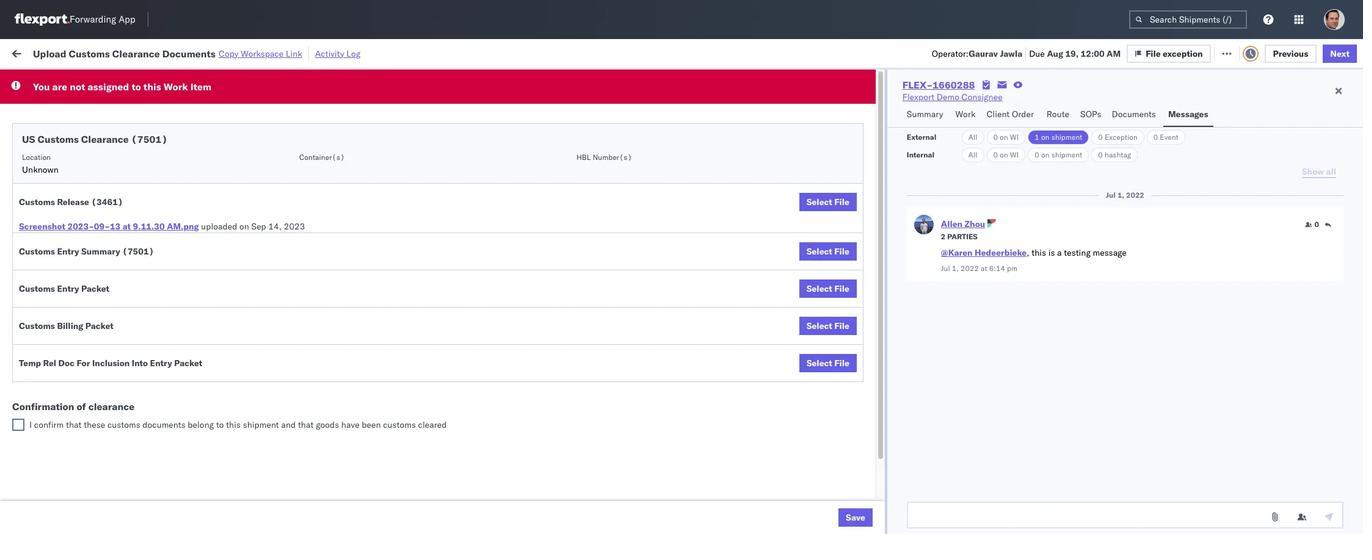 Task type: vqa. For each thing, say whether or not it's contained in the screenshot.
value added services button
no



Task type: describe. For each thing, give the bounding box(es) containing it.
4 nov from the top
[[302, 228, 318, 239]]

2 1889466 from the top
[[850, 308, 887, 319]]

file for customs entry summary (7501)
[[835, 246, 850, 257]]

8:30 pm pst, jan 28, 2023
[[239, 496, 348, 507]]

select file button for customs entry packet
[[800, 280, 857, 298]]

from down us customs clearance (7501) on the left of the page
[[95, 146, 113, 157]]

not
[[70, 81, 85, 93]]

0 horizontal spatial to
[[132, 81, 141, 93]]

2 customs from the left
[[383, 420, 416, 431]]

external
[[907, 133, 937, 142]]

4 schedule pickup from los angeles, ca button from the top
[[28, 280, 179, 294]]

1 hlxu8034992 from the top
[[1054, 120, 1114, 131]]

message
[[1093, 247, 1127, 258]]

fcl for 11:59 pm pdt, nov 4, 2022 schedule delivery appointment link
[[485, 120, 500, 131]]

: for status
[[88, 75, 91, 85]]

23, for 2023
[[312, 416, 325, 427]]

Search Work text field
[[952, 44, 1086, 62]]

angeles, for 3rd schedule pickup from los angeles, ca link from the bottom
[[131, 227, 165, 238]]

billing
[[57, 321, 83, 332]]

1 pdt, from the top
[[281, 120, 300, 131]]

schedule delivery appointment link for 11:59 pm pdt, nov 4, 2022
[[28, 119, 150, 131]]

187
[[282, 47, 297, 58]]

pm right 4:00
[[260, 335, 273, 346]]

4, for 3rd schedule pickup from los angeles, ca link from the bottom
[[320, 228, 328, 239]]

1 schedule pickup from los angeles, ca button from the top
[[28, 146, 179, 159]]

4 1889466 from the top
[[850, 362, 887, 373]]

1 integration from the left
[[555, 496, 598, 507]]

status : ready for work, blocked, in progress
[[67, 75, 222, 85]]

in
[[183, 75, 190, 85]]

3 schedule pickup from los angeles, ca link from the top
[[28, 226, 179, 239]]

2 vertical spatial shipment
[[243, 420, 279, 431]]

4, for 11:59 pm pdt, nov 4, 2022 schedule delivery appointment link
[[320, 120, 328, 131]]

1 vertical spatial jawla
[[1240, 120, 1261, 131]]

forwarding
[[70, 14, 116, 25]]

client name button
[[549, 96, 635, 108]]

test123456 for schedule pickup from los angeles, ca
[[1022, 147, 1074, 158]]

confirm pickup from los angeles, ca link
[[28, 334, 174, 346]]

select file button for customs billing packet
[[800, 317, 857, 335]]

customs inside upload customs clearance documents button
[[58, 254, 92, 265]]

select file button for customs release (3461)
[[800, 193, 857, 211]]

1 flex-1889466 from the top
[[823, 281, 887, 292]]

0 horizontal spatial summary
[[81, 246, 120, 257]]

1 that from the left
[[66, 420, 82, 431]]

pst, for 8:30 pm pst, jan 23, 2023
[[275, 416, 294, 427]]

ca for 2nd schedule pickup from los angeles, ca button from the bottom of the page
[[167, 281, 179, 292]]

activity log button
[[315, 46, 361, 60]]

23, for 2022
[[314, 335, 328, 346]]

1 karl from the left
[[660, 496, 676, 507]]

from up "(3461)"
[[95, 173, 113, 184]]

778
[[225, 47, 241, 58]]

2 schedule delivery appointment link from the top
[[28, 199, 150, 212]]

los for confirm pickup from los angeles, ca button
[[110, 335, 124, 346]]

pm
[[1008, 264, 1018, 273]]

2 flex-1846748 from the top
[[823, 147, 887, 158]]

1 schedule from the top
[[28, 119, 64, 130]]

message
[[165, 47, 199, 58]]

screenshot 2023-09-13 at 9.11.30 am.png uploaded on sep 14, 2023
[[19, 221, 305, 232]]

client for client order
[[987, 109, 1010, 120]]

1, inside @karen hedeerbieke , this is a testing message jul 1, 2022 at 6:14 pm
[[952, 264, 959, 273]]

0 horizontal spatial at
[[123, 221, 131, 232]]

4 hlxu8034992 from the top
[[1054, 227, 1114, 238]]

12:00
[[1081, 48, 1105, 59]]

ca for 4th schedule pickup from los angeles, ca button from the bottom
[[167, 173, 179, 184]]

4 flex-1889466 from the top
[[823, 362, 887, 373]]

schedule delivery appointment button for 11:59 pm pdt, nov 4, 2022
[[28, 119, 150, 132]]

select file for customs billing packet
[[807, 321, 850, 332]]

confirm
[[34, 420, 64, 431]]

1 - from the left
[[653, 496, 658, 507]]

6 1846748 from the top
[[850, 254, 887, 265]]

sops
[[1081, 109, 1102, 120]]

7 schedule from the top
[[28, 308, 64, 319]]

11:59 for 11:59 pm pst, dec 13, 2022's schedule delivery appointment link
[[239, 308, 263, 319]]

hlxu6269489, for upload customs clearance documents
[[989, 254, 1052, 265]]

uetu5238478
[[990, 281, 1049, 292]]

nyku9743990
[[924, 523, 984, 534]]

11:59 pm pdt, nov 4, 2022 for 4th schedule pickup from los angeles, ca link from the bottom of the page
[[239, 174, 351, 185]]

@karen
[[941, 247, 973, 258]]

2 schedule pickup from los angeles, ca from the top
[[28, 173, 179, 184]]

1 gaurav jawla from the top
[[1210, 120, 1261, 131]]

batch action button
[[1276, 44, 1356, 62]]

wi for 0
[[1010, 150, 1019, 159]]

ceau7522281, hlxu6269489, hlxu8034992 for schedule delivery appointment
[[924, 200, 1114, 211]]

is
[[1049, 247, 1055, 258]]

9 schedule from the top
[[28, 415, 64, 426]]

am.png
[[167, 221, 199, 232]]

track
[[312, 47, 331, 58]]

internal
[[907, 150, 935, 159]]

documents inside button
[[136, 254, 180, 265]]

customs release (3461)
[[19, 197, 123, 208]]

4 1846748 from the top
[[850, 201, 887, 212]]

belong
[[188, 420, 214, 431]]

3 flex-1889466 from the top
[[823, 335, 887, 346]]

6 fcl from the top
[[485, 496, 500, 507]]

11:59 for 4th schedule pickup from los angeles, ca link from the bottom of the page
[[239, 174, 263, 185]]

customs entry summary (7501)
[[19, 246, 154, 257]]

5 schedule pickup from los angeles, ca from the top
[[28, 388, 179, 399]]

1 schedule pickup from los angeles, ca from the top
[[28, 146, 179, 157]]

2022 inside @karen hedeerbieke , this is a testing message jul 1, 2022 at 6:14 pm
[[961, 264, 979, 273]]

mode
[[458, 98, 476, 108]]

2023-
[[67, 221, 94, 232]]

screenshot
[[19, 221, 65, 232]]

risk
[[253, 47, 267, 58]]

1 horizontal spatial this
[[226, 420, 241, 431]]

19,
[[1066, 48, 1079, 59]]

all for internal
[[969, 150, 978, 159]]

3 flex-2130387 from the top
[[823, 496, 887, 507]]

id
[[819, 98, 827, 108]]

you are not assigned to this work item
[[33, 81, 212, 93]]

abcdefg78456546
[[1022, 281, 1104, 292]]

select for customs release (3461)
[[807, 197, 833, 208]]

2 schedule pickup from los angeles, ca button from the top
[[28, 173, 179, 186]]

los for fifth schedule pickup from los angeles, ca button from the bottom
[[115, 146, 129, 157]]

2 flex-1889466 from the top
[[823, 308, 887, 319]]

3 flex-1846748 from the top
[[823, 174, 887, 185]]

fcl for confirm pickup from los angeles, ca link
[[485, 335, 500, 346]]

6:14
[[990, 264, 1006, 273]]

entry for summary
[[57, 246, 79, 257]]

of
[[77, 401, 86, 413]]

2 upload customs clearance documents from the top
[[28, 496, 180, 507]]

0 inside button
[[1315, 220, 1320, 229]]

consignee inside button
[[653, 98, 688, 108]]

from up clearance
[[95, 388, 113, 399]]

4 schedule from the top
[[28, 200, 64, 211]]

have
[[341, 420, 360, 431]]

11:59 pm pst, dec 13, 2022
[[239, 308, 356, 319]]

5 schedule pickup from los angeles, ca link from the top
[[28, 388, 179, 400]]

2023 for 23,
[[327, 416, 348, 427]]

filtered by:
[[12, 75, 56, 86]]

6 flex-1846748 from the top
[[823, 254, 887, 265]]

2 11:59 pm pdt, nov 4, 2022 from the top
[[239, 147, 351, 158]]

5 schedule pickup from los angeles, ca button from the top
[[28, 388, 179, 401]]

test123456 for upload customs clearance documents
[[1022, 254, 1074, 265]]

0 horizontal spatial this
[[143, 81, 161, 93]]

mode button
[[451, 96, 537, 108]]

client for client name
[[555, 98, 575, 108]]

4 pdt, from the top
[[281, 228, 300, 239]]

1 integration test account - karl lagerfeld from the left
[[555, 496, 714, 507]]

11:59 for 3rd schedule pickup from los angeles, ca link from the bottom
[[239, 228, 263, 239]]

jul inside @karen hedeerbieke , this is a testing message jul 1, 2022 at 6:14 pm
[[941, 264, 951, 273]]

0 exception
[[1099, 133, 1138, 142]]

order
[[1012, 109, 1034, 120]]

187 on track
[[282, 47, 331, 58]]

ca for confirm pickup from los angeles, ca button
[[162, 335, 174, 346]]

@karen hedeerbieke button
[[941, 247, 1027, 258]]

0 vertical spatial at
[[243, 47, 251, 58]]

2 schedule from the top
[[28, 146, 64, 157]]

2 flex-2130387 from the top
[[823, 443, 887, 454]]

due
[[1030, 48, 1045, 59]]

delivery for 11:59 pm pdt, nov 4, 2022
[[66, 119, 98, 130]]

2 nov from the top
[[302, 147, 318, 158]]

upload customs clearance documents button
[[28, 253, 180, 267]]

clearance inside button
[[95, 254, 134, 265]]

goods
[[316, 420, 339, 431]]

container
[[924, 98, 957, 108]]

action
[[1321, 47, 1348, 58]]

pickup for 4th schedule pickup from los angeles, ca button from the bottom
[[66, 173, 93, 184]]

filtered
[[12, 75, 42, 86]]

1 hlxu6269489, from the top
[[989, 120, 1052, 131]]

flex-1660288
[[903, 79, 975, 91]]

2 gaurav jawla from the top
[[1210, 201, 1261, 212]]

2 karl from the left
[[758, 496, 774, 507]]

upload for 2nd 'upload customs clearance documents' link
[[28, 496, 56, 507]]

2 1846748 from the top
[[850, 147, 887, 158]]

unknown
[[22, 164, 59, 175]]

i
[[29, 420, 32, 431]]

hbl
[[577, 153, 591, 162]]

wi for 1
[[1010, 133, 1019, 142]]

pickup for first schedule pickup from los angeles, ca button from the bottom of the page
[[66, 388, 93, 399]]

3 resize handle column header from the left
[[437, 95, 451, 535]]

1 test123456 from the top
[[1022, 120, 1074, 131]]

item
[[190, 81, 212, 93]]

select for customs billing packet
[[807, 321, 833, 332]]

2 integration test account - karl lagerfeld from the left
[[653, 496, 812, 507]]

pm up 14,
[[265, 174, 279, 185]]

6 ocean fcl from the top
[[458, 496, 500, 507]]

3 1889466 from the top
[[850, 335, 887, 346]]

consignee button
[[647, 96, 785, 108]]

5 flex-1846748 from the top
[[823, 228, 887, 239]]

confirm delivery
[[28, 361, 93, 372]]

flex id button
[[798, 96, 906, 108]]

ceau7522281, for schedule pickup from los angeles, ca
[[924, 147, 987, 158]]

0 vertical spatial 2023
[[284, 221, 305, 232]]

2 vertical spatial jawla
[[1240, 201, 1261, 212]]

demo
[[937, 92, 960, 103]]

4 ocean fcl from the top
[[458, 308, 500, 319]]

fcl for 4th schedule pickup from los angeles, ca link from the bottom of the page
[[485, 174, 500, 185]]

lhuu7894563,
[[924, 281, 987, 292]]

1 upload customs clearance documents from the top
[[28, 254, 180, 265]]

pm down the deadline
[[265, 120, 279, 131]]

1662119
[[850, 470, 887, 481]]

3 pdt, from the top
[[281, 174, 300, 185]]

fcl for 3rd schedule pickup from los angeles, ca link from the bottom
[[485, 228, 500, 239]]

all button for internal
[[962, 148, 985, 163]]

clearance
[[88, 401, 135, 413]]

dec for 23,
[[296, 335, 312, 346]]

link
[[286, 48, 302, 59]]

save button
[[839, 509, 873, 527]]

0 vertical spatial jawla
[[1000, 48, 1023, 59]]

4 ceau7522281, hlxu6269489, hlxu8034992 from the top
[[924, 227, 1114, 238]]

numbers for container numbers
[[959, 98, 989, 108]]

select for customs entry summary (7501)
[[807, 246, 833, 257]]

hbl number(s)
[[577, 153, 632, 162]]

snooze
[[405, 98, 429, 108]]

file for temp rel doc for inclusion into entry packet
[[835, 358, 850, 369]]

1 1846748 from the top
[[850, 120, 887, 131]]

flexport. image
[[15, 13, 70, 26]]

documents button
[[1107, 103, 1164, 127]]

10 resize handle column header from the left
[[1287, 95, 1302, 535]]

these
[[84, 420, 105, 431]]

1 schedule pickup from los angeles, ca link from the top
[[28, 146, 179, 158]]

6 schedule from the top
[[28, 281, 64, 292]]

pst, for 4:00 pm pst, dec 23, 2022
[[275, 335, 294, 346]]

flex id
[[804, 98, 827, 108]]

1 ceau7522281, from the top
[[924, 120, 987, 131]]

pm up 4:00 pm pst, dec 23, 2022
[[265, 308, 279, 319]]

pm left the and
[[260, 416, 273, 427]]

messages
[[1169, 109, 1209, 120]]

1 lagerfeld from the left
[[678, 496, 714, 507]]

3 1846748 from the top
[[850, 174, 887, 185]]

2 integration from the left
[[653, 496, 695, 507]]

hlxu8034992 for schedule delivery appointment
[[1054, 200, 1114, 211]]

previous
[[1274, 48, 1309, 59]]

hlxu6269489, for schedule pickup from los angeles, ca
[[989, 147, 1052, 158]]

2 lagerfeld from the left
[[776, 496, 812, 507]]

summary button
[[902, 103, 951, 127]]

5 schedule from the top
[[28, 227, 64, 238]]

my work
[[12, 44, 67, 61]]

3 ocean fcl from the top
[[458, 228, 500, 239]]

dec for 13,
[[301, 308, 318, 319]]

4 hlxu6269489, from the top
[[989, 227, 1052, 238]]

2 account from the left
[[716, 496, 748, 507]]

customs entry packet
[[19, 283, 109, 294]]

4 schedule pickup from los angeles, ca link from the top
[[28, 280, 179, 292]]

select file button for temp rel doc for inclusion into entry packet
[[800, 354, 857, 373]]

hlxu8034992 for upload customs clearance documents
[[1054, 254, 1114, 265]]

0 vertical spatial 1,
[[1118, 191, 1125, 200]]

2 4, from the top
[[320, 147, 328, 158]]

(3461)
[[91, 197, 123, 208]]

los for 4th schedule pickup from los angeles, ca button from the bottom
[[115, 173, 129, 184]]

3 schedule from the top
[[28, 173, 64, 184]]

at inside @karen hedeerbieke , this is a testing message jul 1, 2022 at 6:14 pm
[[981, 264, 988, 273]]

1 vertical spatial to
[[216, 420, 224, 431]]

pst, for 11:59 pm pst, dec 13, 2022
[[281, 308, 299, 319]]

route button
[[1042, 103, 1076, 127]]

8:30 for 8:30 pm pst, jan 28, 2023
[[239, 496, 258, 507]]

28,
[[312, 496, 325, 507]]

2 2130387 from the top
[[850, 443, 887, 454]]

documents inside button
[[1112, 109, 1157, 120]]

ceau7522281, hlxu6269489, hlxu8034992 for schedule pickup from los angeles, ca
[[924, 147, 1114, 158]]

1 flex-1846748 from the top
[[823, 120, 887, 131]]

pickup for third schedule pickup from los angeles, ca button from the top of the page
[[66, 227, 93, 238]]

hlxu8034992 for schedule pickup from los angeles, ca
[[1054, 147, 1114, 158]]

maeu9408431
[[1022, 496, 1084, 507]]

11:59 for 11:59 pm pdt, nov 4, 2022 schedule delivery appointment link
[[239, 120, 263, 131]]

ca for first schedule pickup from los angeles, ca button from the bottom of the page
[[167, 388, 179, 399]]

from right 2023-
[[95, 227, 113, 238]]

2
[[941, 232, 946, 241]]

batch action
[[1295, 47, 1348, 58]]

4 schedule pickup from los angeles, ca from the top
[[28, 281, 179, 292]]



Task type: locate. For each thing, give the bounding box(es) containing it.
resize handle column header
[[217, 95, 232, 535], [384, 95, 399, 535], [437, 95, 451, 535], [535, 95, 549, 535], [632, 95, 647, 535], [783, 95, 798, 535], [903, 95, 918, 535], [1001, 95, 1016, 535], [1189, 95, 1204, 535], [1287, 95, 1302, 535], [1333, 95, 1347, 535]]

delivery for 8:30 pm pst, jan 23, 2023
[[66, 415, 98, 426]]

1 horizontal spatial numbers
[[1066, 98, 1097, 108]]

fcl for 11:59 pm pst, dec 13, 2022's schedule delivery appointment link
[[485, 308, 500, 319]]

1 nov from the top
[[302, 120, 318, 131]]

0 vertical spatial jul
[[1107, 191, 1116, 200]]

3 schedule pickup from los angeles, ca from the top
[[28, 227, 179, 238]]

1 horizontal spatial karl
[[758, 496, 774, 507]]

pickup for fifth schedule pickup from los angeles, ca button from the bottom
[[66, 146, 93, 157]]

1 horizontal spatial account
[[716, 496, 748, 507]]

packet right the into
[[174, 358, 202, 369]]

next button
[[1324, 44, 1358, 63]]

los right 09- at the left of page
[[115, 227, 129, 238]]

1 horizontal spatial 1,
[[1118, 191, 1125, 200]]

route
[[1047, 109, 1070, 120]]

ready
[[94, 75, 115, 85]]

pm left 28,
[[260, 496, 273, 507]]

all button
[[962, 130, 985, 145], [962, 148, 985, 163]]

and
[[281, 420, 296, 431]]

1 0 on wi from the top
[[994, 133, 1019, 142]]

to right belong
[[216, 420, 224, 431]]

23, right the and
[[312, 416, 325, 427]]

select file for temp rel doc for inclusion into entry packet
[[807, 358, 850, 369]]

status
[[67, 75, 88, 85]]

0 horizontal spatial consignee
[[653, 98, 688, 108]]

2 jan from the top
[[296, 496, 310, 507]]

8:30
[[239, 416, 258, 427], [239, 496, 258, 507]]

4 schedule delivery appointment from the top
[[28, 415, 150, 426]]

i confirm that these customs documents belong to this shipment and that goods have been customs cleared
[[29, 420, 447, 431]]

: left no
[[284, 75, 286, 85]]

2 select file button from the top
[[800, 243, 857, 261]]

1 horizontal spatial :
[[284, 75, 286, 85]]

from down upload customs clearance documents button
[[95, 281, 113, 292]]

3 schedule pickup from los angeles, ca button from the top
[[28, 226, 179, 240]]

flex-2130387 up save button
[[823, 496, 887, 507]]

(7501) down the '9.11.30' on the top left of the page
[[122, 246, 154, 257]]

2 vertical spatial 2130387
[[850, 496, 887, 507]]

schedule pickup from los angeles, ca link down upload customs clearance documents button
[[28, 280, 179, 292]]

us
[[22, 133, 35, 145]]

workspace
[[241, 48, 284, 59]]

ceau7522281, hlxu6269489, hlxu8034992
[[924, 120, 1114, 131], [924, 147, 1114, 158], [924, 200, 1114, 211], [924, 227, 1114, 238], [924, 254, 1114, 265]]

1 vertical spatial 8:30
[[239, 496, 258, 507]]

los up inclusion
[[110, 335, 124, 346]]

packet for customs billing packet
[[85, 321, 114, 332]]

ceau7522281, for schedule delivery appointment
[[924, 200, 987, 211]]

2 vertical spatial work
[[956, 109, 976, 120]]

next
[[1331, 48, 1350, 59]]

2 hlxu6269489, from the top
[[989, 147, 1052, 158]]

pm left container(s)
[[265, 147, 279, 158]]

1 vertical spatial packet
[[85, 321, 114, 332]]

0 horizontal spatial account
[[618, 496, 650, 507]]

resize handle column header for workitem
[[217, 95, 232, 535]]

2 schedule pickup from los angeles, ca link from the top
[[28, 173, 179, 185]]

pst, left goods
[[275, 416, 294, 427]]

inclusion
[[92, 358, 130, 369]]

exception
[[1105, 133, 1138, 142]]

1 vertical spatial wi
[[1010, 150, 1019, 159]]

0 vertical spatial summary
[[907, 109, 944, 120]]

from inside button
[[90, 335, 108, 346]]

integration test account - karl lagerfeld
[[555, 496, 714, 507], [653, 496, 812, 507]]

13
[[110, 221, 121, 232]]

0 horizontal spatial integration
[[555, 496, 598, 507]]

resize handle column header for consignee
[[783, 95, 798, 535]]

schedule delivery appointment button for 11:59 pm pst, dec 13, 2022
[[28, 307, 150, 320]]

test
[[609, 120, 625, 131], [707, 120, 723, 131], [609, 147, 625, 158], [609, 174, 625, 185], [707, 174, 723, 185], [609, 228, 625, 239], [707, 228, 723, 239], [609, 308, 625, 319], [707, 308, 723, 319], [609, 335, 625, 346], [707, 335, 723, 346], [600, 496, 616, 507], [698, 496, 714, 507]]

summary inside button
[[907, 109, 944, 120]]

schedule pickup from los angeles, ca up clearance
[[28, 388, 179, 399]]

1 horizontal spatial -
[[750, 496, 756, 507]]

customs right been
[[383, 420, 416, 431]]

4, for 4th schedule pickup from los angeles, ca link from the bottom of the page
[[320, 174, 328, 185]]

pst, for 8:30 pm pst, jan 28, 2023
[[275, 496, 294, 507]]

los for third schedule pickup from los angeles, ca button from the top of the page
[[115, 227, 129, 238]]

documents
[[143, 420, 186, 431]]

jan right the and
[[296, 416, 310, 427]]

angeles, for confirm pickup from los angeles, ca link
[[126, 335, 160, 346]]

ceau7522281, hlxu6269489, hlxu8034992 for upload customs clearance documents
[[924, 254, 1114, 265]]

0 vertical spatial wi
[[1010, 133, 1019, 142]]

2 vertical spatial at
[[981, 264, 988, 273]]

pm right uploaded
[[265, 228, 279, 239]]

pickup down 'customs entry summary (7501)' on the left top of page
[[66, 281, 93, 292]]

0 horizontal spatial 1,
[[952, 264, 959, 273]]

0 vertical spatial entry
[[57, 246, 79, 257]]

0 vertical spatial shipment
[[1052, 133, 1083, 142]]

pickup up release
[[66, 173, 93, 184]]

3 ceau7522281, from the top
[[924, 200, 987, 211]]

0 vertical spatial confirm
[[28, 335, 59, 346]]

2023 for 28,
[[327, 496, 348, 507]]

work
[[134, 47, 155, 58], [164, 81, 188, 93], [956, 109, 976, 120]]

1 horizontal spatial work
[[164, 81, 188, 93]]

3 2130387 from the top
[[850, 496, 887, 507]]

2023 left been
[[327, 416, 348, 427]]

1 11:59 pm pdt, nov 4, 2022 from the top
[[239, 120, 351, 131]]

flex-1893174
[[823, 389, 887, 400]]

work inside button
[[134, 47, 155, 58]]

3 test123456 from the top
[[1022, 201, 1074, 212]]

confirmation of clearance
[[12, 401, 135, 413]]

2 vertical spatial flex-2130387
[[823, 496, 887, 507]]

11:59 pm pdt, nov 4, 2022
[[239, 120, 351, 131], [239, 147, 351, 158], [239, 174, 351, 185], [239, 228, 351, 239]]

select for temp rel doc for inclusion into entry packet
[[807, 358, 833, 369]]

flex-2130387 up flex-1662119
[[823, 443, 887, 454]]

1 vertical spatial this
[[1032, 247, 1047, 258]]

pickup for confirm pickup from los angeles, ca button
[[62, 335, 88, 346]]

0 vertical spatial gaurav jawla
[[1210, 120, 1261, 131]]

summary down 09- at the left of page
[[81, 246, 120, 257]]

1,
[[1118, 191, 1125, 200], [952, 264, 959, 273]]

0 vertical spatial to
[[132, 81, 141, 93]]

0 vertical spatial jan
[[296, 416, 310, 427]]

flexport
[[903, 92, 935, 103]]

11:59 pm pdt, nov 4, 2022 for 3rd schedule pickup from los angeles, ca link from the bottom
[[239, 228, 351, 239]]

jul 1, 2022
[[1107, 191, 1145, 200]]

1 select file from the top
[[807, 197, 850, 208]]

all
[[969, 133, 978, 142], [969, 150, 978, 159]]

angeles, for 1st schedule pickup from los angeles, ca link from the bottom
[[131, 388, 165, 399]]

schedule delivery appointment link down of
[[28, 415, 150, 427]]

jul down @karen
[[941, 264, 951, 273]]

09-
[[94, 221, 110, 232]]

1 vertical spatial all
[[969, 150, 978, 159]]

aug
[[1047, 48, 1064, 59]]

ca for fifth schedule pickup from los angeles, ca button from the bottom
[[167, 146, 179, 157]]

8:30 for 8:30 pm pst, jan 23, 2023
[[239, 416, 258, 427]]

pm
[[265, 120, 279, 131], [265, 147, 279, 158], [265, 174, 279, 185], [265, 228, 279, 239], [265, 308, 279, 319], [260, 335, 273, 346], [260, 416, 273, 427], [260, 496, 273, 507]]

1 vertical spatial dec
[[296, 335, 312, 346]]

this right for
[[143, 81, 161, 93]]

4 appointment from the top
[[100, 415, 150, 426]]

from
[[95, 146, 113, 157], [95, 173, 113, 184], [95, 227, 113, 238], [95, 281, 113, 292], [90, 335, 108, 346], [95, 388, 113, 399]]

file for customs billing packet
[[835, 321, 850, 332]]

for
[[77, 358, 90, 369]]

2 horizontal spatial at
[[981, 264, 988, 273]]

shipment down 1 on shipment at top
[[1052, 150, 1083, 159]]

flex-1660288 link
[[903, 79, 975, 91]]

0 horizontal spatial client
[[555, 98, 575, 108]]

schedule delivery appointment up 'billing'
[[28, 308, 150, 319]]

1 ceau7522281, hlxu6269489, hlxu8034992 from the top
[[924, 120, 1114, 131]]

1 select from the top
[[807, 197, 833, 208]]

2 vertical spatial packet
[[174, 358, 202, 369]]

event
[[1160, 133, 1179, 142]]

summary
[[907, 109, 944, 120], [81, 246, 120, 257]]

0 hashtag
[[1099, 150, 1132, 159]]

2 - from the left
[[750, 496, 756, 507]]

work inside 'button'
[[956, 109, 976, 120]]

account
[[618, 496, 650, 507], [716, 496, 748, 507]]

1, down hashtag
[[1118, 191, 1125, 200]]

4 test123456 from the top
[[1022, 254, 1074, 265]]

schedule delivery appointment for 11:59 pm pdt, nov 4, 2022
[[28, 119, 150, 130]]

None checkbox
[[12, 419, 24, 431]]

schedule pickup from los angeles, ca link up "(3461)"
[[28, 173, 179, 185]]

3 11:59 from the top
[[239, 174, 263, 185]]

2130387 down 1893174
[[850, 416, 887, 427]]

1 schedule delivery appointment from the top
[[28, 119, 150, 130]]

0 horizontal spatial customs
[[107, 420, 140, 431]]

2 ocean fcl from the top
[[458, 174, 500, 185]]

angeles, up the into
[[126, 335, 160, 346]]

0 horizontal spatial jul
[[941, 264, 951, 273]]

11:59 pm pdt, nov 4, 2022 for 11:59 pm pdt, nov 4, 2022 schedule delivery appointment link
[[239, 120, 351, 131]]

1 vertical spatial upload
[[28, 254, 56, 265]]

8 schedule from the top
[[28, 388, 64, 399]]

0 vertical spatial dec
[[301, 308, 318, 319]]

1 horizontal spatial to
[[216, 420, 224, 431]]

file
[[1155, 47, 1170, 58], [1146, 48, 1161, 59], [835, 197, 850, 208], [835, 246, 850, 257], [835, 283, 850, 294], [835, 321, 850, 332], [835, 358, 850, 369]]

1 vertical spatial upload customs clearance documents link
[[28, 495, 180, 507]]

schedule pickup from los angeles, ca button down us customs clearance (7501) on the left of the page
[[28, 146, 179, 159]]

select file button for customs entry summary (7501)
[[800, 243, 857, 261]]

0 vertical spatial this
[[143, 81, 161, 93]]

file for customs release (3461)
[[835, 197, 850, 208]]

5 select file button from the top
[[800, 354, 857, 373]]

angeles, for second schedule pickup from los angeles, ca link from the bottom
[[131, 281, 165, 292]]

pickup for 2nd schedule pickup from los angeles, ca button from the bottom of the page
[[66, 281, 93, 292]]

appointment for 11:59 pm pdt, nov 4, 2022
[[100, 119, 150, 130]]

2 8:30 from the top
[[239, 496, 258, 507]]

1 vertical spatial shipment
[[1052, 150, 1083, 159]]

delivery
[[66, 119, 98, 130], [66, 200, 98, 211], [66, 308, 98, 319], [62, 361, 93, 372], [66, 415, 98, 426]]

5 11:59 from the top
[[239, 308, 263, 319]]

1 1889466 from the top
[[850, 281, 887, 292]]

schedule pickup from los angeles, ca down upload customs clearance documents button
[[28, 281, 179, 292]]

0 vertical spatial gaurav
[[969, 48, 998, 59]]

that right the and
[[298, 420, 314, 431]]

allen
[[941, 219, 963, 230]]

client order
[[987, 109, 1034, 120]]

dec down 11:59 pm pst, dec 13, 2022
[[296, 335, 312, 346]]

schedule pickup from los angeles, ca button up 'customs entry summary (7501)' on the left top of page
[[28, 226, 179, 240]]

jawla
[[1000, 48, 1023, 59], [1240, 120, 1261, 131], [1240, 201, 1261, 212]]

2 11:59 from the top
[[239, 147, 263, 158]]

1 2130387 from the top
[[850, 416, 887, 427]]

0 vertical spatial client
[[555, 98, 575, 108]]

upload inside upload customs clearance documents button
[[28, 254, 56, 265]]

jan left 28,
[[296, 496, 310, 507]]

2 horizontal spatial work
[[956, 109, 976, 120]]

1 vertical spatial all button
[[962, 148, 985, 163]]

schedule pickup from los angeles, ca up "(3461)"
[[28, 173, 179, 184]]

resize handle column header for deadline
[[384, 95, 399, 535]]

location
[[22, 153, 51, 162]]

1 vertical spatial 2130387
[[850, 443, 887, 454]]

snoozed
[[256, 75, 284, 85]]

confirm inside button
[[28, 361, 59, 372]]

client left order on the top right of page
[[987, 109, 1010, 120]]

schedule delivery appointment button up 2023-
[[28, 199, 150, 213]]

pickup up of
[[66, 388, 93, 399]]

1 vertical spatial summary
[[81, 246, 120, 257]]

1 horizontal spatial client
[[987, 109, 1010, 120]]

0 vertical spatial work
[[134, 47, 155, 58]]

1 flex-2130387 from the top
[[823, 416, 887, 427]]

1 vertical spatial jul
[[941, 264, 951, 273]]

hlxu8034992
[[1054, 120, 1114, 131], [1054, 147, 1114, 158], [1054, 200, 1114, 211], [1054, 227, 1114, 238], [1054, 254, 1114, 265]]

los down upload customs clearance documents button
[[115, 281, 129, 292]]

flex-2130387 down the flex-1893174
[[823, 416, 887, 427]]

jan for 28,
[[296, 496, 310, 507]]

los for 2nd schedule pickup from los angeles, ca button from the bottom of the page
[[115, 281, 129, 292]]

4 ceau7522281, from the top
[[924, 227, 987, 238]]

1 all from the top
[[969, 133, 978, 142]]

0 on shipment
[[1035, 150, 1083, 159]]

0 vertical spatial (7501)
[[131, 133, 168, 145]]

6 resize handle column header from the left
[[783, 95, 798, 535]]

resize handle column header for mbl/mawb numbers
[[1189, 95, 1204, 535]]

4 11:59 pm pdt, nov 4, 2022 from the top
[[239, 228, 351, 239]]

hlxu8034992 down 1 on shipment at top
[[1054, 147, 1114, 158]]

5 fcl from the top
[[485, 335, 500, 346]]

2 appointment from the top
[[100, 200, 150, 211]]

angeles, down upload customs clearance documents button
[[131, 281, 165, 292]]

schedule delivery appointment button down of
[[28, 415, 150, 428]]

4 schedule delivery appointment button from the top
[[28, 415, 150, 428]]

1
[[1035, 133, 1040, 142]]

0 vertical spatial all
[[969, 133, 978, 142]]

schedule delivery appointment up 2023-
[[28, 200, 150, 211]]

that down the 'confirmation of clearance'
[[66, 420, 82, 431]]

ca inside confirm pickup from los angeles, ca link
[[162, 335, 174, 346]]

resize handle column header for client name
[[632, 95, 647, 535]]

sep
[[251, 221, 266, 232]]

schedule delivery appointment link up 2023-
[[28, 199, 150, 212]]

angeles, for 4th schedule pickup from los angeles, ca link from the bottom of the page
[[131, 173, 165, 184]]

pickup up 'customs entry summary (7501)' on the left top of page
[[66, 227, 93, 238]]

shipment left the and
[[243, 420, 279, 431]]

flex-1662119
[[823, 470, 887, 481]]

1 horizontal spatial lagerfeld
[[776, 496, 812, 507]]

my
[[12, 44, 32, 61]]

1 wi from the top
[[1010, 133, 1019, 142]]

shipment for 1 on shipment
[[1052, 133, 1083, 142]]

appointment for 8:30 pm pst, jan 23, 2023
[[100, 415, 150, 426]]

1 vertical spatial upload customs clearance documents
[[28, 496, 180, 507]]

1 customs from the left
[[107, 420, 140, 431]]

0 vertical spatial upload
[[33, 47, 66, 60]]

jan for 23,
[[296, 416, 310, 427]]

hlxu8034992 up 1 on shipment at top
[[1054, 120, 1114, 131]]

pickup down us customs clearance (7501) on the left of the page
[[66, 146, 93, 157]]

2023 right 14,
[[284, 221, 305, 232]]

confirm pickup from los angeles, ca button
[[28, 334, 174, 347]]

pst, up 4:00 pm pst, dec 23, 2022
[[281, 308, 299, 319]]

1 vertical spatial confirm
[[28, 361, 59, 372]]

1889466
[[850, 281, 887, 292], [850, 308, 887, 319], [850, 335, 887, 346], [850, 362, 887, 373]]

summary down flexport at the top right of the page
[[907, 109, 944, 120]]

schedule pickup from los angeles, ca button down temp rel doc for inclusion into entry packet on the left bottom of page
[[28, 388, 179, 401]]

delivery inside button
[[62, 361, 93, 372]]

entry up customs billing packet
[[57, 283, 79, 294]]

into
[[132, 358, 148, 369]]

(7501) down workitem button
[[131, 133, 168, 145]]

flex-
[[903, 79, 933, 91], [823, 120, 850, 131], [823, 147, 850, 158], [823, 174, 850, 185], [823, 201, 850, 212], [823, 228, 850, 239], [823, 254, 850, 265], [823, 281, 850, 292], [823, 308, 850, 319], [823, 335, 850, 346], [823, 362, 850, 373], [823, 389, 850, 400], [823, 416, 850, 427], [823, 443, 850, 454], [823, 470, 850, 481], [823, 496, 850, 507], [823, 523, 850, 534]]

lhuu7894563, uetu5238478
[[924, 281, 1049, 292]]

schedule pickup from los angeles, ca button up "(3461)"
[[28, 173, 179, 186]]

dec
[[301, 308, 318, 319], [296, 335, 312, 346]]

2 horizontal spatial this
[[1032, 247, 1047, 258]]

0 vertical spatial packet
[[81, 283, 109, 294]]

angeles, down the into
[[131, 388, 165, 399]]

work right import
[[134, 47, 155, 58]]

hlxu6269489, for schedule delivery appointment
[[989, 200, 1052, 211]]

3 schedule delivery appointment link from the top
[[28, 307, 150, 319]]

schedule pickup from los angeles, ca link up clearance
[[28, 388, 179, 400]]

angeles, right 13
[[131, 227, 165, 238]]

documents
[[162, 47, 216, 60], [1112, 109, 1157, 120], [136, 254, 180, 265], [136, 496, 180, 507]]

2 wi from the top
[[1010, 150, 1019, 159]]

9 resize handle column header from the left
[[1189, 95, 1204, 535]]

2 all from the top
[[969, 150, 978, 159]]

None text field
[[907, 502, 1344, 529]]

pst, left 28,
[[275, 496, 294, 507]]

to
[[132, 81, 141, 93], [216, 420, 224, 431]]

release
[[57, 197, 89, 208]]

exception
[[1172, 47, 1212, 58], [1163, 48, 1203, 59]]

1 horizontal spatial summary
[[907, 109, 944, 120]]

: right the not
[[88, 75, 91, 85]]

to right for
[[132, 81, 141, 93]]

2 all button from the top
[[962, 148, 985, 163]]

2130387
[[850, 416, 887, 427], [850, 443, 887, 454], [850, 496, 887, 507]]

2 upload customs clearance documents link from the top
[[28, 495, 180, 507]]

(7501) for customs entry summary (7501)
[[122, 246, 154, 257]]

1 horizontal spatial consignee
[[962, 92, 1003, 103]]

1 appointment from the top
[[100, 119, 150, 130]]

schedule delivery appointment up us customs clearance (7501) on the left of the page
[[28, 119, 150, 130]]

1 horizontal spatial that
[[298, 420, 314, 431]]

: for snoozed
[[284, 75, 286, 85]]

1 vertical spatial entry
[[57, 283, 79, 294]]

(7501) for us customs clearance (7501)
[[131, 133, 168, 145]]

by:
[[44, 75, 56, 86]]

1 confirm from the top
[[28, 335, 59, 346]]

appointment down clearance
[[100, 415, 150, 426]]

1 upload customs clearance documents link from the top
[[28, 253, 180, 265]]

numbers inside mbl/mawb numbers button
[[1066, 98, 1097, 108]]

flex-1889466
[[823, 281, 887, 292], [823, 308, 887, 319], [823, 335, 887, 346], [823, 362, 887, 373]]

2 numbers from the left
[[1066, 98, 1097, 108]]

5 hlxu6269489, from the top
[[989, 254, 1052, 265]]

2 parties
[[941, 232, 978, 241]]

2 vertical spatial upload
[[28, 496, 56, 507]]

file exception button
[[1136, 44, 1220, 62], [1136, 44, 1220, 62], [1127, 44, 1211, 63], [1127, 44, 1211, 63]]

1 horizontal spatial jul
[[1107, 191, 1116, 200]]

2 vertical spatial this
[[226, 420, 241, 431]]

1 4, from the top
[[320, 120, 328, 131]]

entry down 2023-
[[57, 246, 79, 257]]

0 vertical spatial 2130387
[[850, 416, 887, 427]]

1 vertical spatial client
[[987, 109, 1010, 120]]

0 vertical spatial 23,
[[314, 335, 328, 346]]

0 horizontal spatial -
[[653, 496, 658, 507]]

doc
[[58, 358, 75, 369]]

1 schedule delivery appointment button from the top
[[28, 119, 150, 132]]

from up temp rel doc for inclusion into entry packet on the left bottom of page
[[90, 335, 108, 346]]

this inside @karen hedeerbieke , this is a testing message jul 1, 2022 at 6:14 pm
[[1032, 247, 1047, 258]]

name
[[577, 98, 597, 108]]

1 vertical spatial 2023
[[327, 416, 348, 427]]

2130387 up 1662119
[[850, 443, 887, 454]]

pst,
[[281, 308, 299, 319], [275, 335, 294, 346], [275, 416, 294, 427], [275, 496, 294, 507]]

select file for customs entry summary (7501)
[[807, 246, 850, 257]]

confirmation
[[12, 401, 74, 413]]

schedule pickup from los angeles, ca
[[28, 146, 179, 157], [28, 173, 179, 184], [28, 227, 179, 238], [28, 281, 179, 292], [28, 388, 179, 399]]

schedule delivery appointment button up 'billing'
[[28, 307, 150, 320]]

5 ceau7522281, hlxu6269489, hlxu8034992 from the top
[[924, 254, 1114, 265]]

3 hlxu8034992 from the top
[[1054, 200, 1114, 211]]

2 vertical spatial entry
[[150, 358, 172, 369]]

los for first schedule pickup from los angeles, ca button from the bottom of the page
[[115, 388, 129, 399]]

at right 13
[[123, 221, 131, 232]]

3 nov from the top
[[302, 174, 318, 185]]

schedule delivery appointment down of
[[28, 415, 150, 426]]

appointment for 11:59 pm pst, dec 13, 2022
[[100, 308, 150, 319]]

allen zhou button
[[941, 219, 986, 230]]

select for customs entry packet
[[807, 283, 833, 294]]

appointment up confirm pickup from los angeles, ca
[[100, 308, 150, 319]]

schedule pickup from los angeles, ca up 'customs entry summary (7501)' on the left top of page
[[28, 227, 179, 238]]

1 horizontal spatial at
[[243, 47, 251, 58]]

all button for external
[[962, 130, 985, 145]]

this right , on the right top
[[1032, 247, 1047, 258]]

confirm inside button
[[28, 335, 59, 346]]

los up "(3461)"
[[115, 173, 129, 184]]

activity log
[[315, 48, 361, 59]]

file for customs entry packet
[[835, 283, 850, 294]]

0 vertical spatial 8:30
[[239, 416, 258, 427]]

0 vertical spatial upload customs clearance documents
[[28, 254, 180, 265]]

2 confirm from the top
[[28, 361, 59, 372]]

2 pdt, from the top
[[281, 147, 300, 158]]

2130384
[[850, 523, 887, 534]]

packet down upload customs clearance documents button
[[81, 283, 109, 294]]

this right belong
[[226, 420, 241, 431]]

1 vertical spatial flex-2130387
[[823, 443, 887, 454]]

23, down 13,
[[314, 335, 328, 346]]

1 jan from the top
[[296, 416, 310, 427]]

4 flex-1846748 from the top
[[823, 201, 887, 212]]

resize handle column header for container numbers
[[1001, 95, 1016, 535]]

1, down @karen
[[952, 264, 959, 273]]

4 select from the top
[[807, 321, 833, 332]]

0 horizontal spatial that
[[66, 420, 82, 431]]

2 schedule delivery appointment button from the top
[[28, 199, 150, 213]]

forwarding app
[[70, 14, 135, 25]]

5 1846748 from the top
[[850, 228, 887, 239]]

1 vertical spatial jan
[[296, 496, 310, 507]]

3 schedule delivery appointment button from the top
[[28, 307, 150, 320]]

select file for customs release (3461)
[[807, 197, 850, 208]]

:
[[88, 75, 91, 85], [284, 75, 286, 85]]

2023 right 28,
[[327, 496, 348, 507]]

angeles, up the '9.11.30' on the top left of the page
[[131, 173, 165, 184]]

schedule pickup from los angeles, ca link
[[28, 146, 179, 158], [28, 173, 179, 185], [28, 226, 179, 239], [28, 280, 179, 292], [28, 388, 179, 400]]

2 vertical spatial gaurav
[[1210, 201, 1238, 212]]

work down container numbers button
[[956, 109, 976, 120]]

1 horizontal spatial customs
[[383, 420, 416, 431]]

shipment up 0 on shipment
[[1052, 133, 1083, 142]]

1 ocean fcl from the top
[[458, 120, 500, 131]]

schedule delivery appointment button up us customs clearance (7501) on the left of the page
[[28, 119, 150, 132]]

11:59
[[239, 120, 263, 131], [239, 147, 263, 158], [239, 174, 263, 185], [239, 228, 263, 239], [239, 308, 263, 319]]

0 horizontal spatial numbers
[[959, 98, 989, 108]]

appointment down workitem button
[[100, 119, 150, 130]]

0 vertical spatial upload customs clearance documents link
[[28, 253, 180, 265]]

client left name
[[555, 98, 575, 108]]

1 horizontal spatial integration
[[653, 496, 695, 507]]

entry for packet
[[57, 283, 79, 294]]

upload customs clearance documents link
[[28, 253, 180, 265], [28, 495, 180, 507]]

0 horizontal spatial work
[[134, 47, 155, 58]]

1 vertical spatial work
[[164, 81, 188, 93]]

appointment up 13
[[100, 200, 150, 211]]

0 horizontal spatial :
[[88, 75, 91, 85]]

numbers inside container numbers button
[[959, 98, 989, 108]]

3 4, from the top
[[320, 174, 328, 185]]

1 account from the left
[[618, 496, 650, 507]]

previous button
[[1265, 44, 1317, 63]]

resize handle column header for mode
[[535, 95, 549, 535]]

,
[[1027, 247, 1030, 258]]

11 resize handle column header from the left
[[1333, 95, 1347, 535]]

2 vertical spatial 2023
[[327, 496, 348, 507]]

resize handle column header for flex id
[[903, 95, 918, 535]]

hlxu8034992 up testing
[[1054, 227, 1114, 238]]

schedule delivery appointment button for 8:30 pm pst, jan 23, 2023
[[28, 415, 150, 428]]

778 at risk
[[225, 47, 267, 58]]

1 select file button from the top
[[800, 193, 857, 211]]

2 that from the left
[[298, 420, 314, 431]]

1 vertical spatial at
[[123, 221, 131, 232]]

ca for third schedule pickup from los angeles, ca button from the top of the page
[[167, 227, 179, 238]]

1 vertical spatial 1,
[[952, 264, 959, 273]]

Search Shipments (/) text field
[[1130, 10, 1248, 29]]

0 on wi for 0
[[994, 150, 1019, 159]]

shipment
[[1052, 133, 1083, 142], [1052, 150, 1083, 159], [243, 420, 279, 431]]

1 vertical spatial gaurav
[[1210, 120, 1238, 131]]

test123456 for schedule delivery appointment
[[1022, 201, 1074, 212]]

karl
[[660, 496, 676, 507], [758, 496, 774, 507]]

flexport demo consignee link
[[903, 91, 1003, 103]]

customs
[[107, 420, 140, 431], [383, 420, 416, 431]]

hlxu8034992 down jul 1, 2022
[[1054, 200, 1114, 211]]

2 test123456 from the top
[[1022, 147, 1074, 158]]

rel
[[43, 358, 56, 369]]

pst, down 11:59 pm pst, dec 13, 2022
[[275, 335, 294, 346]]

container numbers button
[[918, 96, 1004, 108]]



